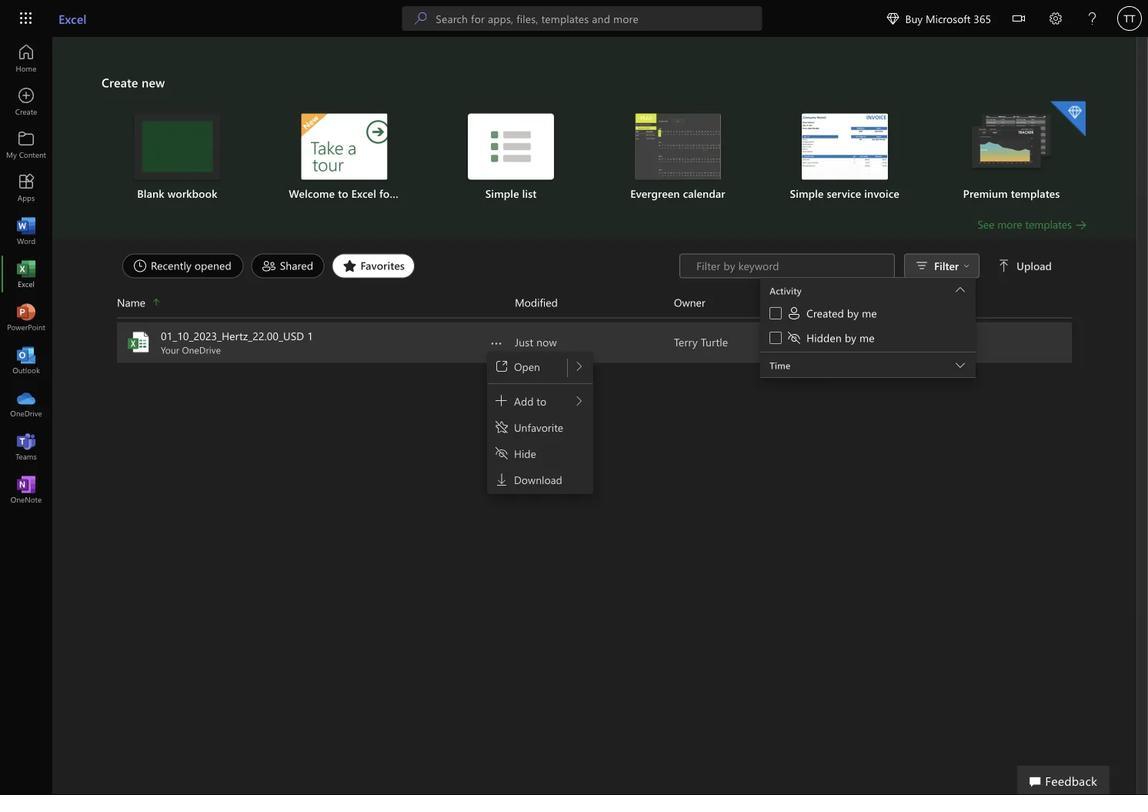 Task type: describe. For each thing, give the bounding box(es) containing it.
web
[[416, 186, 437, 201]]

simple service invoice
[[791, 186, 900, 201]]

hidden by me
[[807, 331, 875, 345]]

recently opened element
[[122, 254, 244, 278]]

displaying 1 out of 5 files. status
[[680, 254, 1056, 381]]

see
[[978, 217, 995, 231]]

service
[[827, 186, 862, 201]]

more
[[998, 217, 1023, 231]]

onedrive image
[[18, 396, 34, 411]]

activity inside the displaying 1 out of 5 files. 'status'
[[770, 285, 802, 297]]

unfavorite menu item
[[490, 415, 591, 440]]

me for created by me
[[863, 306, 878, 320]]

 buy microsoft 365
[[887, 11, 992, 25]]

hidden by me element
[[787, 330, 875, 346]]

apps image
[[18, 180, 34, 196]]

hidden by me checkbox item
[[761, 327, 977, 352]]

name
[[117, 295, 146, 310]]

teams image
[[18, 439, 34, 454]]

 button
[[1001, 0, 1038, 40]]

premium templates image
[[969, 114, 1055, 174]]

simple for simple service invoice
[[791, 186, 824, 201]]

calendar
[[684, 186, 726, 201]]

Filter by keyword text field
[[695, 258, 887, 274]]

microsoft
[[926, 11, 972, 25]]

blank workbook
[[137, 186, 218, 201]]

terry turtle
[[675, 335, 729, 349]]

word image
[[18, 223, 34, 239]]

evergreen
[[631, 186, 680, 201]]

turtle
[[701, 335, 729, 349]]

simple for simple list
[[486, 186, 520, 201]]

0 horizontal spatial excel image
[[18, 266, 34, 282]]

evergreen calendar element
[[604, 114, 753, 201]]


[[964, 263, 970, 269]]

my content image
[[18, 137, 34, 152]]

favorites
[[361, 258, 405, 273]]

feedback button
[[1018, 766, 1110, 796]]

owner
[[675, 295, 706, 310]]

hide menu item
[[490, 441, 591, 466]]

name 01_10_2023_hertz_22.00_usd 1 cell
[[117, 328, 515, 356]]

favorites element
[[332, 254, 415, 278]]

shared
[[280, 258, 314, 273]]

hide
[[514, 446, 537, 461]]

create image
[[18, 94, 34, 109]]

templates inside button
[[1026, 217, 1073, 231]]

name button
[[117, 294, 515, 312]]

premium
[[964, 186, 1009, 201]]

upload
[[1017, 259, 1053, 273]]

add to
[[514, 394, 547, 408]]

menu containing open
[[490, 354, 591, 492]]

open menu item
[[490, 354, 568, 379]]

new
[[142, 74, 165, 90]]

your
[[161, 344, 179, 356]]

modified button
[[515, 294, 675, 312]]

create new main content
[[52, 37, 1137, 381]]

welcome to excel for the web element
[[270, 114, 437, 201]]

1
[[307, 329, 313, 343]]

modified
[[515, 295, 558, 310]]

simple service invoice element
[[771, 114, 920, 201]]

to for welcome
[[338, 186, 349, 201]]



Task type: locate. For each thing, give the bounding box(es) containing it.
list
[[523, 186, 537, 201]]

0 horizontal spatial excel
[[59, 10, 86, 27]]

navigation
[[0, 37, 52, 511]]

0 vertical spatial excel image
[[18, 266, 34, 282]]

me inside checkbox item
[[860, 331, 875, 345]]

me
[[863, 306, 878, 320], [860, 331, 875, 345]]

download
[[514, 472, 563, 487]]

0 vertical spatial me
[[863, 306, 878, 320]]

filter 
[[935, 259, 970, 273]]

home image
[[18, 51, 34, 66]]

add to menu item
[[490, 389, 591, 414]]

invoice
[[865, 186, 900, 201]]

just now
[[515, 335, 557, 349]]


[[887, 12, 900, 25]]

0 vertical spatial templates
[[1012, 186, 1061, 201]]

tab list inside create new main content
[[119, 254, 680, 278]]

shared element
[[252, 254, 325, 278]]

me inside "checkbox item"
[[863, 306, 878, 320]]

shared tab
[[248, 254, 328, 278]]

open group
[[490, 354, 591, 379]]

blank
[[137, 186, 165, 201]]

to inside menu item
[[537, 394, 547, 408]]

0 vertical spatial by
[[848, 306, 860, 320]]

tab list
[[119, 254, 680, 278]]

simple service invoice image
[[802, 114, 889, 180]]

excel image up powerpoint image
[[18, 266, 34, 282]]

1 vertical spatial to
[[537, 394, 547, 408]]

row inside create new main content
[[117, 294, 1073, 318]]

excel inside banner
[[59, 10, 86, 27]]

time
[[770, 359, 791, 372]]

by up hidden by me
[[848, 306, 860, 320]]

created by me element
[[787, 306, 878, 321]]

hidden
[[807, 331, 842, 345]]

1 vertical spatial templates
[[1026, 217, 1073, 231]]

simple list
[[486, 186, 537, 201]]

templates inside "element"
[[1012, 186, 1061, 201]]

by inside checkbox item
[[845, 331, 857, 345]]

open
[[514, 359, 541, 373]]

premium templates diamond image
[[1051, 101, 1087, 137]]

opened
[[195, 258, 232, 273]]

tt button
[[1112, 0, 1149, 37]]

 upload
[[999, 259, 1053, 273]]

by for created
[[848, 306, 860, 320]]

1 vertical spatial excel image
[[126, 330, 151, 355]]

me up hidden by me checkbox item
[[863, 306, 878, 320]]

0 vertical spatial to
[[338, 186, 349, 201]]

excel image
[[18, 266, 34, 282], [126, 330, 151, 355]]

recently
[[151, 258, 192, 273]]

recently opened
[[151, 258, 232, 273]]

activity, column 4 of 4 column header
[[834, 294, 1073, 312]]

menu
[[761, 277, 977, 278], [761, 278, 977, 353], [761, 303, 977, 352], [490, 354, 591, 492]]

to right add
[[537, 394, 547, 408]]

excel banner
[[0, 0, 1149, 40]]

01_10_2023_hertz_22.00_usd
[[161, 329, 304, 343]]

to inside list
[[338, 186, 349, 201]]

simple list image
[[468, 114, 555, 180]]

simple left "service"
[[791, 186, 824, 201]]

1 vertical spatial by
[[845, 331, 857, 345]]

evergreen calendar
[[631, 186, 726, 201]]

list
[[102, 100, 1088, 217]]

onenote image
[[18, 482, 34, 497]]

0 horizontal spatial to
[[338, 186, 349, 201]]

onedrive
[[182, 344, 221, 356]]

list inside create new main content
[[102, 100, 1088, 217]]

1 horizontal spatial to
[[537, 394, 547, 408]]

list containing blank workbook
[[102, 100, 1088, 217]]

templates up see more templates button
[[1012, 186, 1061, 201]]

download menu item
[[490, 467, 591, 492]]

excel image inside name 01_10_2023_hertz_22.00_usd 1 'cell'
[[126, 330, 151, 355]]

1 horizontal spatial excel image
[[126, 330, 151, 355]]

create new
[[102, 74, 165, 90]]

by
[[848, 306, 860, 320], [845, 331, 857, 345]]

me down created by me "checkbox item"
[[860, 331, 875, 345]]

workbook
[[168, 186, 218, 201]]

by for hidden
[[845, 331, 857, 345]]

me for hidden by me
[[860, 331, 875, 345]]

evergreen calendar image
[[635, 114, 722, 180]]

the
[[397, 186, 413, 201]]

buy
[[906, 11, 923, 25]]

for
[[380, 186, 394, 201]]

row containing name
[[117, 294, 1073, 318]]

by down created by me
[[845, 331, 857, 345]]

1 horizontal spatial excel
[[352, 186, 377, 201]]

premium templates
[[964, 186, 1061, 201]]

tab list containing recently opened
[[119, 254, 680, 278]]

now
[[537, 335, 557, 349]]

None search field
[[402, 6, 763, 31]]

see more templates
[[978, 217, 1073, 231]]

Search box. Suggestions appear as you type. search field
[[436, 6, 763, 31]]

created by me checkbox item
[[761, 303, 977, 327]]

activity inside column header
[[834, 295, 869, 310]]

none search field inside excel banner
[[402, 6, 763, 31]]

simple left list in the top of the page
[[486, 186, 520, 201]]

1 horizontal spatial simple
[[791, 186, 824, 201]]


[[999, 260, 1011, 272]]

see more templates button
[[978, 217, 1088, 232]]

365
[[974, 11, 992, 25]]

welcome to excel for the web image
[[301, 114, 388, 180]]

feedback
[[1046, 772, 1098, 789]]

excel image left the your
[[126, 330, 151, 355]]

2 simple from the left
[[791, 186, 824, 201]]

0 vertical spatial excel
[[59, 10, 86, 27]]

simple list element
[[437, 114, 586, 201]]

outlook image
[[18, 353, 34, 368]]

welcome to excel for the web
[[289, 186, 437, 201]]

recently opened tab
[[119, 254, 248, 278]]

1 horizontal spatial activity
[[834, 295, 869, 310]]

templates
[[1012, 186, 1061, 201], [1026, 217, 1073, 231]]

create
[[102, 74, 138, 90]]

activity
[[770, 285, 802, 297], [834, 295, 869, 310]]

1 vertical spatial excel
[[352, 186, 377, 201]]


[[1013, 12, 1026, 25]]

01_10_2023_hertz_22.00_usd 1 your onedrive
[[161, 329, 313, 356]]

to for add
[[537, 394, 547, 408]]

tt
[[1125, 12, 1136, 24]]

1 vertical spatial me
[[860, 331, 875, 345]]

to right the welcome
[[338, 186, 349, 201]]

excel inside list
[[352, 186, 377, 201]]

just
[[515, 335, 534, 349]]

row
[[117, 294, 1073, 318]]

premium templates element
[[938, 101, 1087, 201]]

powerpoint image
[[18, 310, 34, 325]]

simple
[[486, 186, 520, 201], [791, 186, 824, 201]]

by inside "checkbox item"
[[848, 306, 860, 320]]

excel
[[59, 10, 86, 27], [352, 186, 377, 201]]

add
[[514, 394, 534, 408]]

created
[[807, 306, 845, 320]]

0 horizontal spatial activity
[[770, 285, 802, 297]]

1 simple from the left
[[486, 186, 520, 201]]

terry
[[675, 335, 698, 349]]

to
[[338, 186, 349, 201], [537, 394, 547, 408]]

owner button
[[675, 294, 834, 312]]

created by me
[[807, 306, 878, 320]]

welcome
[[289, 186, 335, 201]]

favorites tab
[[328, 254, 419, 278]]

unfavorite
[[514, 420, 564, 434]]

0 horizontal spatial simple
[[486, 186, 520, 201]]

filter
[[935, 259, 960, 273]]

simple inside "element"
[[486, 186, 520, 201]]

blank workbook element
[[103, 114, 252, 201]]

templates right more
[[1026, 217, 1073, 231]]



Task type: vqa. For each thing, say whether or not it's contained in the screenshot.
"RECENT"
no



